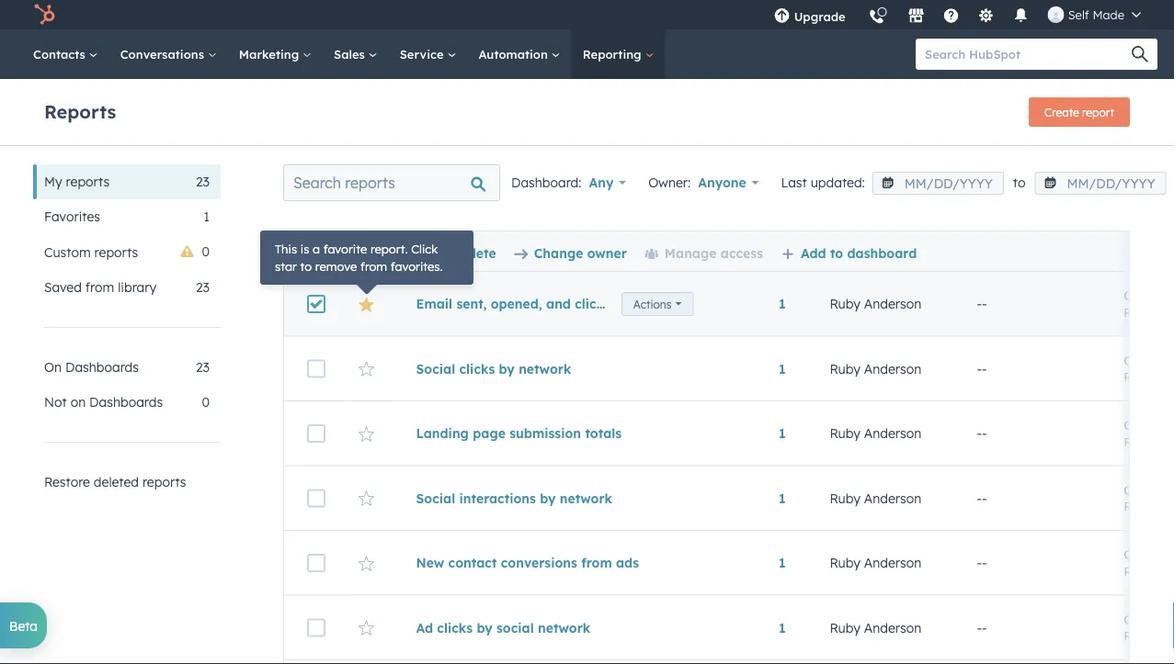 Task type: locate. For each thing, give the bounding box(es) containing it.
from left ads
[[581, 556, 612, 572]]

0 horizontal spatial to
[[300, 259, 312, 275]]

by left "social"
[[477, 620, 493, 636]]

-
[[977, 296, 982, 312], [982, 296, 987, 312], [977, 361, 982, 377], [982, 361, 987, 377], [977, 426, 982, 442], [982, 426, 987, 442], [977, 491, 982, 507], [982, 491, 987, 507], [977, 556, 982, 572], [982, 556, 987, 572], [977, 620, 982, 636], [982, 620, 987, 636]]

3 ande from the top
[[1154, 435, 1174, 449]]

anderson for landing page submission totals
[[864, 426, 922, 442]]

ad clicks by social network button
[[416, 620, 694, 636]]

menu
[[763, 0, 1152, 36]]

5 ande from the top
[[1154, 565, 1174, 579]]

6 oct 19, 2 ruby ande from the top
[[1124, 612, 1174, 644]]

5 anderson from the top
[[864, 556, 922, 572]]

5 19, from the top
[[1150, 547, 1166, 563]]

1 vertical spatial social
[[416, 491, 455, 507]]

2 ande from the top
[[1154, 370, 1174, 384]]

4 -- from the top
[[977, 491, 987, 507]]

2 for landing page submission totals
[[1169, 417, 1174, 433]]

0 vertical spatial dashboards
[[65, 360, 139, 376]]

oct for ad clicks by social network
[[1124, 612, 1146, 628]]

clicks right ad
[[437, 620, 473, 636]]

5 1 button from the top
[[779, 556, 786, 572]]

23 for on dashboards
[[196, 360, 210, 376]]

-- for new contact conversions from ads
[[977, 556, 987, 572]]

2 19, from the top
[[1150, 352, 1166, 369]]

23 for saved from library
[[196, 280, 210, 296]]

23 for my reports
[[196, 174, 210, 190]]

2 horizontal spatial from
[[581, 556, 612, 572]]

3 ruby anderson from the top
[[830, 426, 922, 442]]

ruby anderson for social interactions by network
[[830, 491, 922, 507]]

manage access
[[665, 245, 763, 261]]

conversations
[[120, 46, 208, 62]]

1 vertical spatial from
[[85, 280, 114, 296]]

clicks for ad
[[437, 620, 473, 636]]

from
[[360, 259, 387, 275], [85, 280, 114, 296], [581, 556, 612, 572]]

2
[[1169, 288, 1174, 304], [1169, 352, 1174, 369], [1169, 417, 1174, 433], [1169, 482, 1174, 498], [1169, 547, 1174, 563], [1169, 612, 1174, 628]]

3 2 from the top
[[1169, 417, 1174, 433]]

owner:
[[649, 175, 691, 191]]

1 vertical spatial network
[[560, 491, 613, 507]]

reports right the 'deleted'
[[142, 475, 186, 491]]

settings link
[[967, 0, 1006, 29]]

ruby anderson
[[830, 296, 922, 312], [830, 361, 922, 377], [830, 426, 922, 442], [830, 491, 922, 507], [830, 556, 922, 572], [830, 620, 922, 636]]

2 oct 19, 2 ruby ande from the top
[[1124, 352, 1174, 384]]

search button
[[1123, 39, 1158, 70]]

anderson for ad clicks by social network
[[864, 620, 922, 636]]

selected
[[378, 247, 421, 261]]

any
[[589, 175, 614, 191]]

clicks
[[459, 361, 495, 377], [437, 620, 473, 636]]

help button
[[936, 0, 967, 29]]

interactions
[[459, 491, 536, 507]]

5 -- from the top
[[977, 556, 987, 572]]

to down is
[[300, 259, 312, 275]]

reports up saved from library
[[94, 244, 138, 260]]

ande for social clicks by network
[[1154, 370, 1174, 384]]

4 1 button from the top
[[779, 491, 786, 507]]

search image
[[1132, 46, 1149, 63]]

dashboards up not on dashboards
[[65, 360, 139, 376]]

network up the submission
[[519, 361, 572, 377]]

0 vertical spatial reports
[[66, 174, 110, 190]]

from down custom reports
[[85, 280, 114, 296]]

is
[[301, 241, 309, 257]]

6 anderson from the top
[[864, 620, 922, 636]]

report.
[[371, 241, 408, 257]]

by down opened,
[[499, 361, 515, 377]]

4 2 from the top
[[1169, 482, 1174, 498]]

6 ande from the top
[[1154, 630, 1174, 644]]

reports inside button
[[142, 475, 186, 491]]

1 2 from the top
[[1169, 288, 1174, 304]]

5 ruby anderson from the top
[[830, 556, 922, 572]]

2 anderson from the top
[[864, 361, 922, 377]]

conversations link
[[109, 29, 228, 79]]

not
[[44, 395, 67, 411]]

deleted
[[94, 475, 139, 491]]

network for social interactions by network
[[560, 491, 613, 507]]

restore deleted reports button
[[33, 465, 221, 500]]

3 23 from the top
[[196, 360, 210, 376]]

my
[[44, 174, 62, 190]]

0 vertical spatial social
[[416, 361, 455, 377]]

ruby anderson for new contact conversions from ads
[[830, 556, 922, 572]]

self made
[[1068, 7, 1125, 22]]

3 oct from the top
[[1124, 417, 1146, 433]]

4 anderson from the top
[[864, 491, 922, 507]]

any button
[[589, 170, 626, 196]]

2 social from the top
[[416, 491, 455, 507]]

1 button for social clicks by network
[[779, 361, 786, 377]]

6 oct from the top
[[1124, 612, 1146, 628]]

reports
[[66, 174, 110, 190], [94, 244, 138, 260], [142, 475, 186, 491]]

1 ruby anderson from the top
[[830, 296, 922, 312]]

totals right click
[[608, 296, 645, 312]]

totals right the submission
[[585, 426, 622, 442]]

6 19, from the top
[[1150, 612, 1166, 628]]

4 oct from the top
[[1124, 482, 1146, 498]]

anderson
[[864, 296, 922, 312], [864, 361, 922, 377], [864, 426, 922, 442], [864, 491, 922, 507], [864, 556, 922, 572], [864, 620, 922, 636]]

totals
[[608, 296, 645, 312], [585, 426, 622, 442]]

social
[[497, 620, 534, 636]]

sales link
[[323, 29, 389, 79]]

--
[[977, 296, 987, 312], [977, 361, 987, 377], [977, 426, 987, 442], [977, 491, 987, 507], [977, 556, 987, 572], [977, 620, 987, 636]]

1 vertical spatial reports
[[94, 244, 138, 260]]

from inside this is a favorite report. click star to remove from favorites.
[[360, 259, 387, 275]]

1 button for new contact conversions from ads
[[779, 556, 786, 572]]

contacts
[[33, 46, 89, 62]]

5 oct 19, 2 ruby ande from the top
[[1124, 547, 1174, 579]]

create report link
[[1029, 97, 1130, 127]]

email sent, opened, and click totals by email send date button
[[416, 296, 772, 312]]

3 -- from the top
[[977, 426, 987, 442]]

6 ruby anderson from the top
[[830, 620, 922, 636]]

oct for new contact conversions from ads
[[1124, 547, 1146, 563]]

2 for social clicks by network
[[1169, 352, 1174, 369]]

new contact conversions from ads
[[416, 556, 639, 572]]

social down email
[[416, 361, 455, 377]]

5 oct from the top
[[1124, 547, 1146, 563]]

2 for new contact conversions from ads
[[1169, 547, 1174, 563]]

3 oct 19, 2 ruby ande from the top
[[1124, 417, 1174, 449]]

ruby anderson image
[[1048, 6, 1065, 23]]

create report
[[1045, 105, 1115, 119]]

0 vertical spatial from
[[360, 259, 387, 275]]

contacts link
[[22, 29, 109, 79]]

23
[[196, 174, 210, 190], [196, 280, 210, 296], [196, 360, 210, 376]]

3 1 button from the top
[[779, 426, 786, 442]]

beta button
[[0, 603, 47, 649]]

oct 19, 2 ruby ande for social clicks by network
[[1124, 352, 1174, 384]]

social interactions by network
[[416, 491, 613, 507]]

calling icon button
[[862, 2, 893, 29]]

social left interactions
[[416, 491, 455, 507]]

dashboard
[[848, 245, 917, 261]]

click
[[411, 241, 438, 257]]

ad
[[416, 620, 433, 636]]

2 oct from the top
[[1124, 352, 1146, 369]]

0 vertical spatial totals
[[608, 296, 645, 312]]

landing
[[416, 426, 469, 442]]

2 ruby anderson from the top
[[830, 361, 922, 377]]

6 2 from the top
[[1169, 612, 1174, 628]]

1 vertical spatial 0
[[202, 395, 210, 411]]

by for ad clicks by social network
[[477, 620, 493, 636]]

saved
[[44, 280, 82, 296]]

MM/DD/YYYY text field
[[873, 172, 1004, 195]]

ande
[[1154, 306, 1174, 319], [1154, 370, 1174, 384], [1154, 435, 1174, 449], [1154, 500, 1174, 514], [1154, 565, 1174, 579], [1154, 630, 1174, 644]]

ads
[[616, 556, 639, 572]]

1 social from the top
[[416, 361, 455, 377]]

1 oct from the top
[[1124, 288, 1146, 304]]

2 1 button from the top
[[779, 361, 786, 377]]

network right "social"
[[538, 620, 591, 636]]

2 23 from the top
[[196, 280, 210, 296]]

1 anderson from the top
[[864, 296, 922, 312]]

marketing
[[239, 46, 303, 62]]

1 vertical spatial 23
[[196, 280, 210, 296]]

landing page submission totals button
[[416, 426, 694, 442]]

1 horizontal spatial from
[[360, 259, 387, 275]]

hubspot image
[[33, 4, 55, 26]]

network down landing page submission totals button
[[560, 491, 613, 507]]

0 horizontal spatial from
[[85, 280, 114, 296]]

access
[[721, 245, 763, 261]]

6 1 button from the top
[[779, 620, 786, 636]]

ad clicks by social network
[[416, 620, 591, 636]]

clicks down sent,
[[459, 361, 495, 377]]

2 vertical spatial reports
[[142, 475, 186, 491]]

0 vertical spatial 23
[[196, 174, 210, 190]]

2 -- from the top
[[977, 361, 987, 377]]

automation link
[[468, 29, 572, 79]]

manage access button
[[645, 245, 763, 261]]

0 vertical spatial 0
[[202, 244, 210, 260]]

add to dashboard
[[801, 245, 917, 261]]

1 0 from the top
[[202, 244, 210, 260]]

by right interactions
[[540, 491, 556, 507]]

0 vertical spatial network
[[519, 361, 572, 377]]

oct 19, 2 ruby ande for new contact conversions from ads
[[1124, 547, 1174, 579]]

dashboards
[[65, 360, 139, 376], [89, 395, 163, 411]]

to
[[1013, 175, 1026, 191], [830, 245, 844, 261], [300, 259, 312, 275]]

oct 19, 2 ruby ande for ad clicks by social network
[[1124, 612, 1174, 644]]

3 19, from the top
[[1150, 417, 1166, 433]]

ande for new contact conversions from ads
[[1154, 565, 1174, 579]]

send
[[708, 296, 739, 312]]

2 for ad clicks by social network
[[1169, 612, 1174, 628]]

2 horizontal spatial to
[[1013, 175, 1026, 191]]

reports right my
[[66, 174, 110, 190]]

custom reports
[[44, 244, 138, 260]]

new contact conversions from ads button
[[416, 556, 694, 572]]

by
[[649, 296, 665, 312], [499, 361, 515, 377], [540, 491, 556, 507], [477, 620, 493, 636]]

4 oct 19, 2 ruby ande from the top
[[1124, 482, 1174, 514]]

3 anderson from the top
[[864, 426, 922, 442]]

5 2 from the top
[[1169, 547, 1174, 563]]

6 -- from the top
[[977, 620, 987, 636]]

1 23 from the top
[[196, 174, 210, 190]]

date
[[743, 296, 772, 312]]

-- for social clicks by network
[[977, 361, 987, 377]]

opened,
[[491, 296, 542, 312]]

1 vertical spatial clicks
[[437, 620, 473, 636]]

anderson for social interactions by network
[[864, 491, 922, 507]]

to right mm/dd/yyyy text field at the top right of the page
[[1013, 175, 1026, 191]]

1
[[204, 209, 210, 225], [370, 247, 375, 261], [779, 296, 786, 312], [779, 361, 786, 377], [779, 426, 786, 442], [779, 491, 786, 507], [779, 556, 786, 572], [779, 620, 786, 636]]

4 ande from the top
[[1154, 500, 1174, 514]]

dashboards right on
[[89, 395, 163, 411]]

to right "add"
[[830, 245, 844, 261]]

ruby
[[830, 296, 861, 312], [1124, 306, 1151, 319], [830, 361, 861, 377], [1124, 370, 1151, 384], [830, 426, 861, 442], [1124, 435, 1151, 449], [830, 491, 861, 507], [1124, 500, 1151, 514], [830, 556, 861, 572], [1124, 565, 1151, 579], [830, 620, 861, 636], [1124, 630, 1151, 644]]

oct
[[1124, 288, 1146, 304], [1124, 352, 1146, 369], [1124, 417, 1146, 433], [1124, 482, 1146, 498], [1124, 547, 1146, 563], [1124, 612, 1146, 628]]

19, for new contact conversions from ads
[[1150, 547, 1166, 563]]

from down report.
[[360, 259, 387, 275]]

oct for landing page submission totals
[[1124, 417, 1146, 433]]

19,
[[1150, 288, 1166, 304], [1150, 352, 1166, 369], [1150, 417, 1166, 433], [1150, 482, 1166, 498], [1150, 547, 1166, 563], [1150, 612, 1166, 628]]

4 ruby anderson from the top
[[830, 491, 922, 507]]

on dashboards
[[44, 360, 139, 376]]

notifications button
[[1006, 0, 1037, 29]]

oct for social interactions by network
[[1124, 482, 1146, 498]]

2 vertical spatial 23
[[196, 360, 210, 376]]

0 vertical spatial clicks
[[459, 361, 495, 377]]

4 19, from the top
[[1150, 482, 1166, 498]]

service
[[400, 46, 447, 62]]

Search HubSpot search field
[[916, 39, 1141, 70]]

last
[[781, 175, 807, 191]]

2 2 from the top
[[1169, 352, 1174, 369]]

19, for social interactions by network
[[1150, 482, 1166, 498]]

-- for social interactions by network
[[977, 491, 987, 507]]

1 button
[[779, 296, 786, 312], [779, 361, 786, 377], [779, 426, 786, 442], [779, 491, 786, 507], [779, 556, 786, 572], [779, 620, 786, 636]]



Task type: describe. For each thing, give the bounding box(es) containing it.
1 ande from the top
[[1154, 306, 1174, 319]]

actions button
[[622, 292, 694, 316]]

reporting
[[583, 46, 645, 62]]

on
[[70, 395, 86, 411]]

1 vertical spatial dashboards
[[89, 395, 163, 411]]

not on dashboards
[[44, 395, 163, 411]]

ruby anderson for social clicks by network
[[830, 361, 922, 377]]

contact
[[448, 556, 497, 572]]

19, for landing page submission totals
[[1150, 417, 1166, 433]]

calling icon image
[[869, 9, 885, 26]]

1 oct 19, 2 ruby ande from the top
[[1124, 288, 1174, 319]]

custom
[[44, 244, 91, 260]]

conversions
[[501, 556, 578, 572]]

report
[[1083, 105, 1115, 119]]

self
[[1068, 7, 1090, 22]]

automation
[[479, 46, 552, 62]]

ruby anderson for landing page submission totals
[[830, 426, 922, 442]]

1 19, from the top
[[1150, 288, 1166, 304]]

restore deleted reports
[[44, 475, 186, 491]]

reports for my reports
[[66, 174, 110, 190]]

favorites.
[[391, 259, 443, 275]]

email sent, opened, and click totals by email send date
[[416, 296, 772, 312]]

anyone
[[698, 175, 747, 191]]

19, for social clicks by network
[[1150, 352, 1166, 369]]

1 horizontal spatial to
[[830, 245, 844, 261]]

submission
[[510, 426, 581, 442]]

page
[[473, 426, 506, 442]]

library
[[118, 280, 156, 296]]

a
[[313, 241, 320, 257]]

1 button for ad clicks by social network
[[779, 620, 786, 636]]

Search reports search field
[[283, 165, 500, 201]]

email
[[416, 296, 453, 312]]

favorite
[[323, 241, 367, 257]]

help image
[[943, 8, 960, 25]]

marketing link
[[228, 29, 323, 79]]

anderson for new contact conversions from ads
[[864, 556, 922, 572]]

beta
[[9, 618, 38, 634]]

2 vertical spatial from
[[581, 556, 612, 572]]

change owner
[[534, 245, 627, 261]]

hubspot link
[[22, 4, 69, 26]]

social clicks by network button
[[416, 361, 694, 377]]

social interactions by network button
[[416, 491, 694, 507]]

this
[[275, 241, 297, 257]]

self made button
[[1037, 0, 1152, 29]]

2 0 from the top
[[202, 395, 210, 411]]

notifications image
[[1013, 8, 1030, 25]]

on
[[44, 360, 62, 376]]

landing page submission totals
[[416, 426, 622, 442]]

ande for social interactions by network
[[1154, 500, 1174, 514]]

create
[[1045, 105, 1080, 119]]

favorites
[[44, 209, 100, 225]]

sent,
[[457, 296, 487, 312]]

-- for landing page submission totals
[[977, 426, 987, 442]]

reports banner
[[44, 92, 1130, 127]]

by for social clicks by network
[[499, 361, 515, 377]]

change owner button
[[515, 245, 627, 261]]

1 selected
[[370, 247, 421, 261]]

change
[[534, 245, 583, 261]]

1 -- from the top
[[977, 296, 987, 312]]

social clicks by network
[[416, 361, 572, 377]]

add
[[801, 245, 826, 261]]

remove
[[315, 259, 357, 275]]

MM/DD/YYYY text field
[[1035, 172, 1167, 195]]

upgrade image
[[774, 8, 791, 25]]

oct for social clicks by network
[[1124, 352, 1146, 369]]

reporting link
[[572, 29, 665, 79]]

menu containing self made
[[763, 0, 1152, 36]]

add to dashboard button
[[782, 245, 917, 261]]

star
[[275, 259, 297, 275]]

to inside this is a favorite report. click star to remove from favorites.
[[300, 259, 312, 275]]

clicks for social
[[459, 361, 495, 377]]

settings image
[[978, 8, 995, 25]]

marketplaces image
[[908, 8, 925, 25]]

made
[[1093, 7, 1125, 22]]

dashboard:
[[511, 175, 582, 191]]

by left email
[[649, 296, 665, 312]]

1 vertical spatial totals
[[585, 426, 622, 442]]

my reports
[[44, 174, 110, 190]]

reports for custom reports
[[94, 244, 138, 260]]

social for social clicks by network
[[416, 361, 455, 377]]

manage
[[665, 245, 717, 261]]

updated:
[[811, 175, 865, 191]]

click
[[575, 296, 604, 312]]

by for social interactions by network
[[540, 491, 556, 507]]

sales
[[334, 46, 368, 62]]

restore
[[44, 475, 90, 491]]

network for social clicks by network
[[519, 361, 572, 377]]

delete button
[[436, 245, 496, 261]]

1 1 button from the top
[[779, 296, 786, 312]]

social for social interactions by network
[[416, 491, 455, 507]]

service link
[[389, 29, 468, 79]]

ande for landing page submission totals
[[1154, 435, 1174, 449]]

actions
[[634, 297, 672, 311]]

19, for ad clicks by social network
[[1150, 612, 1166, 628]]

anderson for social clicks by network
[[864, 361, 922, 377]]

1 button for social interactions by network
[[779, 491, 786, 507]]

2 vertical spatial network
[[538, 620, 591, 636]]

-- for ad clicks by social network
[[977, 620, 987, 636]]

2 for social interactions by network
[[1169, 482, 1174, 498]]

ruby anderson for ad clicks by social network
[[830, 620, 922, 636]]

1 button for landing page submission totals
[[779, 426, 786, 442]]

reports
[[44, 100, 116, 123]]

marketplaces button
[[897, 0, 936, 29]]

oct 19, 2 ruby ande for social interactions by network
[[1124, 482, 1174, 514]]

email
[[669, 296, 705, 312]]

last updated:
[[781, 175, 865, 191]]

owner
[[587, 245, 627, 261]]

ande for ad clicks by social network
[[1154, 630, 1174, 644]]

oct 19, 2 ruby ande for landing page submission totals
[[1124, 417, 1174, 449]]

new
[[416, 556, 445, 572]]

this is a favorite report. click star to remove from favorites.
[[275, 241, 443, 275]]



Task type: vqa. For each thing, say whether or not it's contained in the screenshot.


